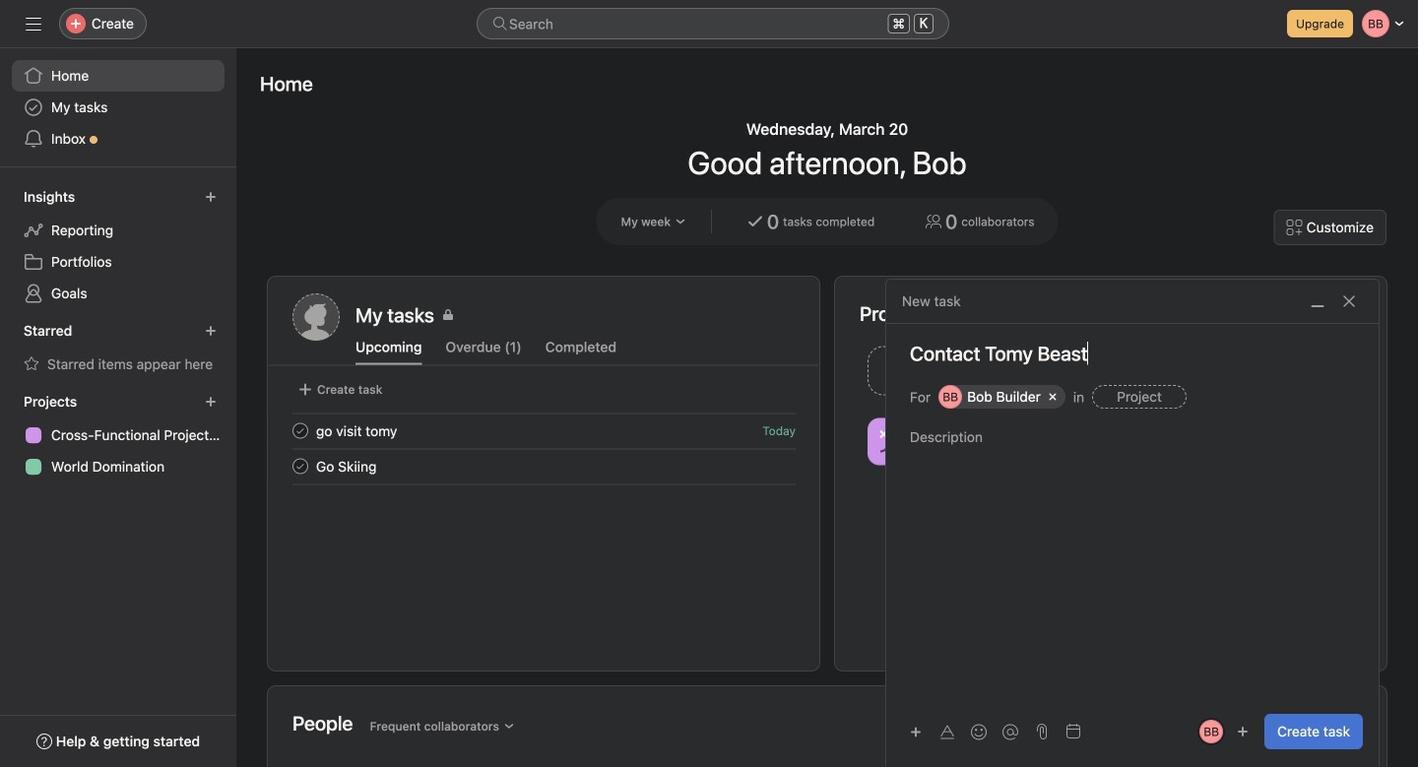 Task type: vqa. For each thing, say whether or not it's contained in the screenshot.
Add profile photo
yes



Task type: locate. For each thing, give the bounding box(es) containing it.
list item
[[860, 341, 1112, 401], [269, 413, 820, 449], [269, 449, 820, 484]]

0 vertical spatial mark complete image
[[289, 419, 312, 443]]

2 mark complete image from the top
[[289, 455, 312, 478]]

None field
[[477, 8, 950, 39]]

mark complete image for 1st mark complete option from the bottom
[[289, 455, 312, 478]]

toolbar
[[902, 718, 1028, 746]]

add profile photo image
[[293, 294, 340, 341]]

1 mark complete image from the top
[[289, 419, 312, 443]]

Mark complete checkbox
[[289, 419, 312, 443], [289, 455, 312, 478]]

at mention image
[[1003, 725, 1019, 740]]

mark complete image
[[289, 419, 312, 443], [289, 455, 312, 478]]

dialog
[[887, 280, 1379, 767]]

global element
[[0, 48, 236, 166]]

hide sidebar image
[[26, 16, 41, 32]]

Search tasks, projects, and more text field
[[477, 8, 950, 39]]

insights element
[[0, 179, 236, 313]]

1 vertical spatial mark complete checkbox
[[289, 455, 312, 478]]

0 vertical spatial mark complete checkbox
[[289, 419, 312, 443]]

1 vertical spatial mark complete image
[[289, 455, 312, 478]]

add items to starred image
[[205, 325, 217, 337]]

add or remove collaborators from this task image
[[1237, 726, 1249, 738]]



Task type: describe. For each thing, give the bounding box(es) containing it.
mark complete image for 1st mark complete option from the top
[[289, 419, 312, 443]]

new insights image
[[205, 191, 217, 203]]

minimize image
[[1310, 294, 1326, 309]]

new project or portfolio image
[[205, 396, 217, 408]]

rocket image
[[1131, 359, 1155, 383]]

starred element
[[0, 313, 236, 384]]

insert an object image
[[910, 727, 922, 738]]

1 mark complete checkbox from the top
[[289, 419, 312, 443]]

line_and_symbols image
[[880, 430, 903, 454]]

2 mark complete checkbox from the top
[[289, 455, 312, 478]]

close image
[[1342, 294, 1357, 309]]

projects element
[[0, 384, 236, 487]]

Task name text field
[[887, 340, 1379, 367]]



